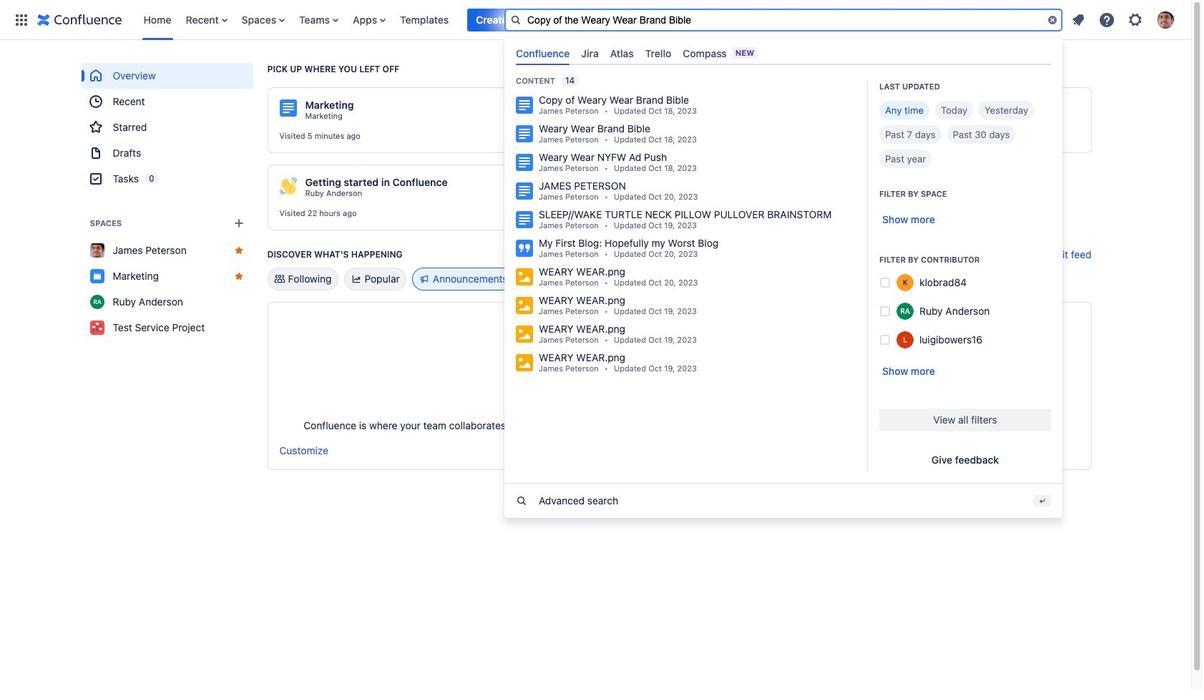 Task type: vqa. For each thing, say whether or not it's contained in the screenshot.
Unstar this space icon
yes



Task type: locate. For each thing, give the bounding box(es) containing it.
list
[[136, 0, 832, 40], [1066, 7, 1183, 33]]

Search Confluence field
[[505, 8, 1063, 31]]

1 attachment image from the top
[[516, 297, 533, 314]]

1 attachment image from the top
[[516, 268, 533, 285]]

advanced search image
[[516, 495, 527, 507]]

4 tab from the left
[[640, 41, 677, 65]]

1 horizontal spatial list
[[1066, 7, 1183, 33]]

2 unstar this space image from the top
[[233, 271, 244, 282]]

0 vertical spatial attachment image
[[516, 297, 533, 314]]

1 vertical spatial attachment image
[[516, 354, 533, 371]]

premium image
[[841, 14, 852, 25]]

notification icon image
[[1070, 11, 1087, 28]]

appswitcher icon image
[[13, 11, 30, 28]]

tab list
[[510, 41, 1057, 65]]

0 vertical spatial unstar this space image
[[233, 245, 244, 256]]

unstar this space image
[[233, 245, 244, 256], [233, 271, 244, 282]]

1 vertical spatial unstar this space image
[[233, 271, 244, 282]]

last updated option group
[[880, 101, 1051, 168]]

tab
[[510, 41, 576, 65], [576, 41, 605, 65], [605, 41, 640, 65], [640, 41, 677, 65]]

2 attachment image from the top
[[516, 325, 533, 343]]

attachment image
[[516, 268, 533, 285], [516, 354, 533, 371]]

5 page image from the top
[[516, 211, 533, 228]]

banner
[[0, 0, 1192, 518]]

None search field
[[505, 8, 1063, 31]]

page image
[[516, 96, 533, 114], [516, 125, 533, 142], [516, 154, 533, 171], [516, 182, 533, 199], [516, 211, 533, 228]]

group
[[81, 63, 253, 192]]

attachment image
[[516, 297, 533, 314], [516, 325, 533, 343]]

list item
[[468, 8, 516, 31]]

0 vertical spatial attachment image
[[516, 268, 533, 285]]

:wave: image
[[279, 178, 297, 195]]

clear search session image
[[1047, 14, 1059, 25]]

blogpost image
[[516, 240, 533, 257]]

confluence image
[[37, 11, 122, 28], [37, 11, 122, 28]]

0 horizontal spatial list
[[136, 0, 832, 40]]

1 vertical spatial attachment image
[[516, 325, 533, 343]]



Task type: describe. For each thing, give the bounding box(es) containing it.
1 tab from the left
[[510, 41, 576, 65]]

2 page image from the top
[[516, 125, 533, 142]]

search image
[[510, 14, 522, 25]]

your profile and preferences image
[[1157, 11, 1175, 28]]

settings icon image
[[1127, 11, 1144, 28]]

3 page image from the top
[[516, 154, 533, 171]]

4 page image from the top
[[516, 182, 533, 199]]

2 attachment image from the top
[[516, 354, 533, 371]]

global element
[[9, 0, 832, 40]]

list for premium icon
[[1066, 7, 1183, 33]]

:wave: image
[[279, 178, 297, 195]]

list item inside global element
[[468, 8, 516, 31]]

1 page image from the top
[[516, 96, 533, 114]]

2 tab from the left
[[576, 41, 605, 65]]

list for appswitcher icon
[[136, 0, 832, 40]]

3 tab from the left
[[605, 41, 640, 65]]

help icon image
[[1099, 11, 1116, 28]]

1 unstar this space image from the top
[[233, 245, 244, 256]]

create a space image
[[230, 215, 247, 232]]



